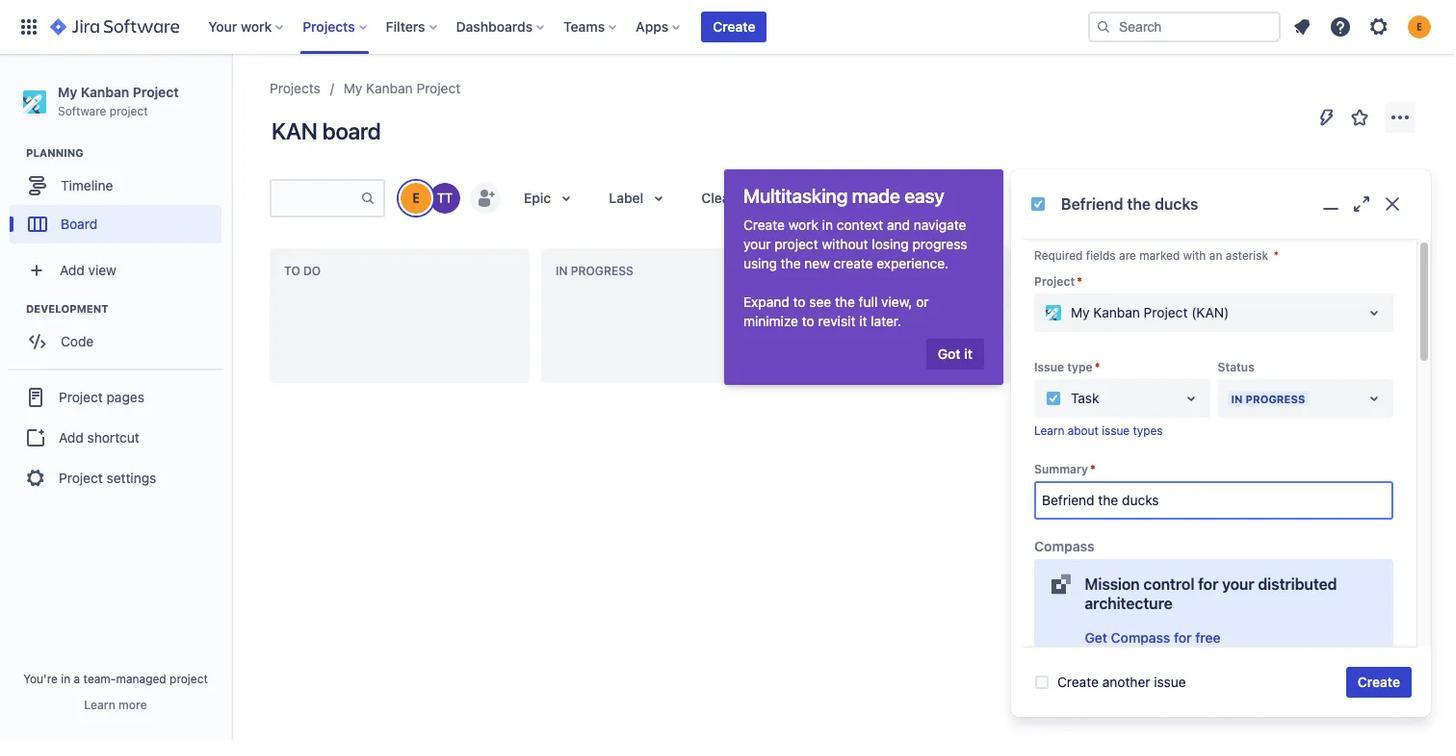 Task type: vqa. For each thing, say whether or not it's contained in the screenshot.
Maximize Introduction image
no



Task type: locate. For each thing, give the bounding box(es) containing it.
0 horizontal spatial in
[[61, 672, 71, 687]]

project right software
[[110, 104, 148, 118]]

open image for my kanban project (kan)
[[1363, 302, 1386, 325]]

0 horizontal spatial the
[[781, 255, 801, 272]]

progress
[[571, 264, 633, 278], [1246, 393, 1305, 405]]

banner containing your work
[[0, 0, 1454, 54]]

banner
[[0, 0, 1454, 54]]

open image
[[1363, 302, 1386, 325], [1179, 387, 1202, 410], [1363, 387, 1386, 410]]

0 vertical spatial project
[[110, 104, 148, 118]]

project *
[[1034, 275, 1082, 289]]

task
[[1071, 390, 1099, 406]]

0 horizontal spatial issue
[[894, 309, 928, 325]]

0 horizontal spatial my
[[58, 84, 77, 100]]

1 vertical spatial learn
[[84, 698, 115, 713]]

add left the view
[[60, 262, 85, 278]]

work inside dropdown button
[[241, 18, 272, 35]]

my kanban project
[[344, 80, 461, 96]]

project inside my kanban project software project
[[133, 84, 179, 100]]

done
[[827, 264, 860, 278]]

0 horizontal spatial progress
[[571, 264, 633, 278]]

summary *
[[1034, 462, 1096, 476]]

1 vertical spatial add
[[59, 429, 84, 446]]

1 horizontal spatial learn
[[1034, 424, 1064, 438]]

fields
[[1086, 248, 1116, 263]]

jira software image
[[50, 15, 179, 39], [50, 15, 179, 39]]

1 vertical spatial in progress
[[1231, 393, 1305, 405]]

to down see
[[802, 313, 814, 329]]

2 horizontal spatial my
[[1071, 304, 1090, 321]]

planning group
[[10, 146, 230, 250]]

minimize image
[[1319, 193, 1342, 216]]

it down the full
[[859, 313, 867, 329]]

star kan board image
[[1348, 106, 1371, 129]]

clear
[[701, 190, 735, 206]]

my inside my kanban project software project
[[58, 84, 77, 100]]

1 vertical spatial create button
[[1346, 667, 1412, 698]]

1 horizontal spatial the
[[835, 294, 855, 310]]

0 vertical spatial issue
[[894, 309, 928, 325]]

Search this board text field
[[272, 181, 360, 216]]

planning
[[26, 147, 84, 159]]

1 vertical spatial projects
[[270, 80, 320, 96]]

the inside multitasking made easy create work in context and navigate your project without losing progress using the new create experience.
[[781, 255, 801, 272]]

more
[[119, 698, 147, 713]]

kanban down create column icon in the right top of the page
[[1093, 304, 1140, 321]]

0 vertical spatial the
[[1127, 195, 1151, 212]]

code link
[[10, 323, 221, 361]]

0 horizontal spatial in
[[556, 264, 568, 278]]

project right managed
[[170, 672, 208, 687]]

0 vertical spatial in
[[822, 217, 833, 233]]

an
[[1209, 248, 1222, 263]]

development image
[[3, 298, 26, 321]]

to
[[793, 294, 806, 310], [802, 313, 814, 329]]

1 horizontal spatial in
[[1231, 393, 1243, 405]]

1 vertical spatial work
[[788, 217, 818, 233]]

issue type *
[[1034, 360, 1100, 375]]

project down filters dropdown button
[[416, 80, 461, 96]]

*
[[1273, 248, 1279, 263], [1077, 275, 1082, 289], [1095, 360, 1100, 375], [1090, 462, 1096, 476]]

project down add shortcut
[[59, 470, 103, 486]]

None text field
[[1036, 483, 1391, 518]]

got it button
[[926, 339, 984, 370]]

* left create column icon in the right top of the page
[[1077, 275, 1082, 289]]

board
[[322, 117, 381, 144]]

projects up projects link
[[303, 18, 355, 35]]

projects for projects popup button
[[303, 18, 355, 35]]

0 horizontal spatial it
[[859, 313, 867, 329]]

add
[[60, 262, 85, 278], [59, 429, 84, 446]]

create inside multitasking made easy create work in context and navigate your project without losing progress using the new create experience.
[[743, 217, 785, 233]]

in left 'a'
[[61, 672, 71, 687]]

code
[[61, 333, 94, 349]]

0 vertical spatial work
[[241, 18, 272, 35]]

status
[[1218, 360, 1254, 375]]

learn for learn more
[[84, 698, 115, 713]]

add inside popup button
[[60, 262, 85, 278]]

my kanban project link
[[344, 77, 461, 100]]

1 horizontal spatial it
[[964, 346, 973, 362]]

development group
[[10, 302, 230, 367]]

the left ducks
[[1127, 195, 1151, 212]]

it
[[859, 313, 867, 329], [964, 346, 973, 362]]

projects
[[303, 18, 355, 35], [270, 80, 320, 96]]

the left new
[[781, 255, 801, 272]]

timeline
[[61, 177, 113, 193]]

project up add shortcut
[[59, 389, 103, 405]]

marked
[[1139, 248, 1180, 263]]

the
[[1127, 195, 1151, 212], [781, 255, 801, 272], [835, 294, 855, 310]]

by
[[1200, 192, 1214, 204]]

group
[[8, 369, 223, 506]]

0 vertical spatial projects
[[303, 18, 355, 35]]

kanban up board
[[366, 80, 413, 96]]

0 vertical spatial create button
[[701, 12, 767, 42]]

1 vertical spatial in
[[61, 672, 71, 687]]

learn down team-
[[84, 698, 115, 713]]

primary element
[[12, 0, 1088, 54]]

projects up kan
[[270, 80, 320, 96]]

learn inside button
[[84, 698, 115, 713]]

befriend
[[1061, 195, 1123, 212]]

1 vertical spatial issue
[[1102, 424, 1130, 438]]

discard & close image
[[1381, 193, 1404, 216]]

my
[[344, 80, 362, 96], [58, 84, 77, 100], [1071, 304, 1090, 321]]

timeline link
[[10, 167, 221, 205]]

expand
[[743, 294, 789, 310]]

(kan)
[[1191, 304, 1229, 321]]

create button inside primary element
[[701, 12, 767, 42]]

2 vertical spatial issue
[[1154, 674, 1186, 690]]

add for add shortcut
[[59, 429, 84, 446]]

befriend the ducks image
[[1030, 196, 1046, 212]]

a
[[74, 672, 80, 687]]

teams
[[563, 18, 605, 35]]

asterisk
[[1226, 248, 1268, 263]]

projects link
[[270, 77, 320, 100]]

* right summary
[[1090, 462, 1096, 476]]

development
[[26, 303, 108, 315]]

ducks
[[1155, 195, 1198, 212]]

1 horizontal spatial work
[[788, 217, 818, 233]]

2 vertical spatial the
[[835, 294, 855, 310]]

work
[[241, 18, 272, 35], [788, 217, 818, 233]]

2 horizontal spatial project
[[774, 236, 818, 252]]

in up without
[[822, 217, 833, 233]]

dashboards
[[456, 18, 533, 35]]

learn about issue types link
[[1034, 424, 1163, 438]]

you're in a team-managed project
[[23, 672, 208, 687]]

summary
[[1034, 462, 1088, 476]]

work down multitasking
[[788, 217, 818, 233]]

1 horizontal spatial my
[[344, 80, 362, 96]]

my up software
[[58, 84, 77, 100]]

project inside multitasking made easy create work in context and navigate your project without losing progress using the new create experience.
[[774, 236, 818, 252]]

1 horizontal spatial in
[[822, 217, 833, 233]]

1 vertical spatial in
[[1231, 393, 1243, 405]]

new
[[804, 255, 830, 272]]

your
[[743, 236, 771, 252]]

to left see
[[793, 294, 806, 310]]

insights image
[[1327, 187, 1350, 210]]

0 vertical spatial add
[[60, 262, 85, 278]]

kanban inside my kanban project software project
[[81, 84, 129, 100]]

0 vertical spatial in progress
[[556, 264, 633, 278]]

project
[[416, 80, 461, 96], [133, 84, 179, 100], [1034, 275, 1075, 289], [1144, 304, 1188, 321], [59, 389, 103, 405], [59, 470, 103, 486]]

0 horizontal spatial project
[[110, 104, 148, 118]]

1 horizontal spatial kanban
[[366, 80, 413, 96]]

the up revisit
[[835, 294, 855, 310]]

1 vertical spatial progress
[[1246, 393, 1305, 405]]

learn left about
[[1034, 424, 1064, 438]]

the inside expand to see the full view, or minimize to revisit it later. got it
[[835, 294, 855, 310]]

1 vertical spatial project
[[774, 236, 818, 252]]

1 horizontal spatial issue
[[1102, 424, 1130, 438]]

1 vertical spatial it
[[964, 346, 973, 362]]

project left the (kan)
[[1144, 304, 1188, 321]]

kanban up software
[[81, 84, 129, 100]]

project up new
[[774, 236, 818, 252]]

teams button
[[558, 12, 624, 42]]

project left sidebar navigation icon
[[133, 84, 179, 100]]

2 vertical spatial project
[[170, 672, 208, 687]]

my for my kanban project (kan)
[[1071, 304, 1090, 321]]

multitasking made easy create work in context and navigate your project without losing progress using the new create experience.
[[743, 185, 967, 272]]

0 horizontal spatial learn
[[84, 698, 115, 713]]

group
[[1159, 192, 1197, 204]]

it right got
[[964, 346, 973, 362]]

2 horizontal spatial issue
[[1154, 674, 1186, 690]]

projects inside popup button
[[303, 18, 355, 35]]

issue
[[894, 309, 928, 325], [1102, 424, 1130, 438], [1154, 674, 1186, 690]]

learn more
[[84, 698, 147, 713]]

in progress
[[556, 264, 633, 278], [1231, 393, 1305, 405]]

2 horizontal spatial kanban
[[1093, 304, 1140, 321]]

add view button
[[12, 252, 220, 290]]

add people image
[[474, 187, 497, 210]]

0 horizontal spatial create button
[[701, 12, 767, 42]]

my up board
[[344, 80, 362, 96]]

made
[[852, 185, 900, 207]]

sidebar navigation image
[[210, 77, 252, 116]]

my for my kanban project software project
[[58, 84, 77, 100]]

1 horizontal spatial progress
[[1246, 393, 1305, 405]]

team-
[[83, 672, 116, 687]]

0 horizontal spatial kanban
[[81, 84, 129, 100]]

compass
[[1034, 538, 1095, 554]]

add view
[[60, 262, 116, 278]]

1 vertical spatial the
[[781, 255, 801, 272]]

got
[[938, 346, 961, 362]]

filters
[[386, 18, 425, 35]]

add inside button
[[59, 429, 84, 446]]

project down required
[[1034, 275, 1075, 289]]

open image for task
[[1179, 387, 1202, 410]]

kanban for my kanban project (kan)
[[1093, 304, 1140, 321]]

my down project * on the right
[[1071, 304, 1090, 321]]

0 vertical spatial learn
[[1034, 424, 1064, 438]]

1 horizontal spatial create button
[[1346, 667, 1412, 698]]

create button
[[701, 12, 767, 42], [1346, 667, 1412, 698]]

software
[[58, 104, 106, 118]]

0 horizontal spatial work
[[241, 18, 272, 35]]

work right your
[[241, 18, 272, 35]]

1 vertical spatial to
[[802, 313, 814, 329]]

project
[[110, 104, 148, 118], [774, 236, 818, 252], [170, 672, 208, 687]]

add left shortcut
[[59, 429, 84, 446]]

Search field
[[1088, 12, 1281, 42]]

planning image
[[3, 142, 26, 165]]



Task type: describe. For each thing, give the bounding box(es) containing it.
your work button
[[202, 12, 291, 42]]

learn for learn about issue types
[[1034, 424, 1064, 438]]

0 vertical spatial to
[[793, 294, 806, 310]]

filters button
[[380, 12, 444, 42]]

and
[[887, 217, 910, 233]]

settings
[[106, 470, 156, 486]]

do
[[303, 264, 321, 278]]

0 horizontal spatial in progress
[[556, 264, 633, 278]]

2 horizontal spatial the
[[1127, 195, 1151, 212]]

to
[[284, 264, 300, 278]]

multitasking
[[743, 185, 848, 207]]

add shortcut
[[59, 429, 139, 446]]

expand to see the full view, or minimize to revisit it later. got it
[[743, 294, 973, 362]]

types
[[1133, 424, 1163, 438]]

issue for create
[[1154, 674, 1186, 690]]

add shortcut button
[[8, 419, 223, 458]]

to do
[[284, 264, 321, 278]]

navigate
[[914, 217, 966, 233]]

required
[[1034, 248, 1083, 263]]

issue for learn
[[1102, 424, 1130, 438]]

learn more button
[[84, 698, 147, 714]]

project settings
[[59, 470, 156, 486]]

are
[[1119, 248, 1136, 263]]

more image
[[1389, 106, 1412, 129]]

context
[[837, 217, 883, 233]]

you're
[[23, 672, 58, 687]]

view,
[[881, 294, 912, 310]]

easy
[[904, 185, 944, 207]]

appswitcher icon image
[[17, 15, 40, 39]]

see
[[809, 294, 831, 310]]

help image
[[1329, 15, 1352, 39]]

learn about issue types
[[1034, 424, 1163, 438]]

search image
[[1096, 19, 1111, 35]]

about
[[1068, 424, 1099, 438]]

insights button
[[1315, 183, 1416, 214]]

* right type at the right of page
[[1095, 360, 1100, 375]]

full
[[859, 294, 878, 310]]

1 horizontal spatial project
[[170, 672, 208, 687]]

required fields are marked with an asterisk *
[[1034, 248, 1279, 263]]

progress
[[912, 236, 967, 252]]

project settings link
[[8, 458, 223, 500]]

project inside project settings link
[[59, 470, 103, 486]]

my kanban project software project
[[58, 84, 179, 118]]

dashboards button
[[450, 12, 552, 42]]

view
[[88, 262, 116, 278]]

board
[[61, 215, 97, 232]]

create inside primary element
[[713, 18, 755, 35]]

settings image
[[1367, 15, 1390, 39]]

revisit
[[818, 313, 856, 329]]

create column image
[[1088, 252, 1111, 275]]

filters
[[738, 190, 775, 206]]

terry turtle image
[[429, 183, 460, 214]]

projects button
[[297, 12, 374, 42]]

create inside button
[[848, 309, 891, 325]]

create another issue
[[1057, 674, 1186, 690]]

your profile and settings image
[[1408, 15, 1431, 39]]

1 horizontal spatial in progress
[[1231, 393, 1305, 405]]

issue
[[1034, 360, 1064, 375]]

minimize
[[743, 313, 798, 329]]

projects for projects link
[[270, 80, 320, 96]]

board link
[[10, 205, 221, 244]]

clear filters button
[[690, 183, 787, 214]]

eloisefrancis23 image
[[401, 183, 431, 214]]

or
[[916, 294, 929, 310]]

befriend the ducks
[[1061, 195, 1198, 212]]

pages
[[106, 389, 144, 405]]

project pages link
[[8, 377, 223, 419]]

with
[[1183, 248, 1206, 263]]

go full screen image
[[1350, 193, 1373, 216]]

group by
[[1159, 192, 1214, 204]]

issue inside button
[[894, 309, 928, 325]]

0 vertical spatial it
[[859, 313, 867, 329]]

apps
[[636, 18, 669, 35]]

experience.
[[877, 255, 949, 272]]

managed
[[116, 672, 166, 687]]

0 vertical spatial in
[[556, 264, 568, 278]]

project inside project pages link
[[59, 389, 103, 405]]

without
[[822, 236, 868, 252]]

your
[[208, 18, 237, 35]]

in inside multitasking made easy create work in context and navigate your project without losing progress using the new create experience.
[[822, 217, 833, 233]]

my for my kanban project
[[344, 80, 362, 96]]

kanban for my kanban project
[[366, 80, 413, 96]]

shortcut
[[87, 429, 139, 446]]

type
[[1067, 360, 1093, 375]]

0 vertical spatial progress
[[571, 264, 633, 278]]

project pages
[[59, 389, 144, 405]]

insights
[[1354, 190, 1404, 206]]

project inside my kanban project software project
[[110, 104, 148, 118]]

add for add view
[[60, 262, 85, 278]]

using
[[743, 255, 777, 272]]

project inside my kanban project link
[[416, 80, 461, 96]]

later.
[[871, 313, 902, 329]]

kanban for my kanban project software project
[[81, 84, 129, 100]]

kan
[[272, 117, 317, 144]]

losing
[[872, 236, 909, 252]]

another
[[1102, 674, 1150, 690]]

your work
[[208, 18, 272, 35]]

* right asterisk
[[1273, 248, 1279, 263]]

automations menu button icon image
[[1315, 105, 1338, 129]]

kan board
[[272, 117, 381, 144]]

create issue button
[[818, 300, 1068, 335]]

notifications image
[[1290, 15, 1313, 39]]

group containing project pages
[[8, 369, 223, 506]]

work inside multitasking made easy create work in context and navigate your project without losing progress using the new create experience.
[[788, 217, 818, 233]]



